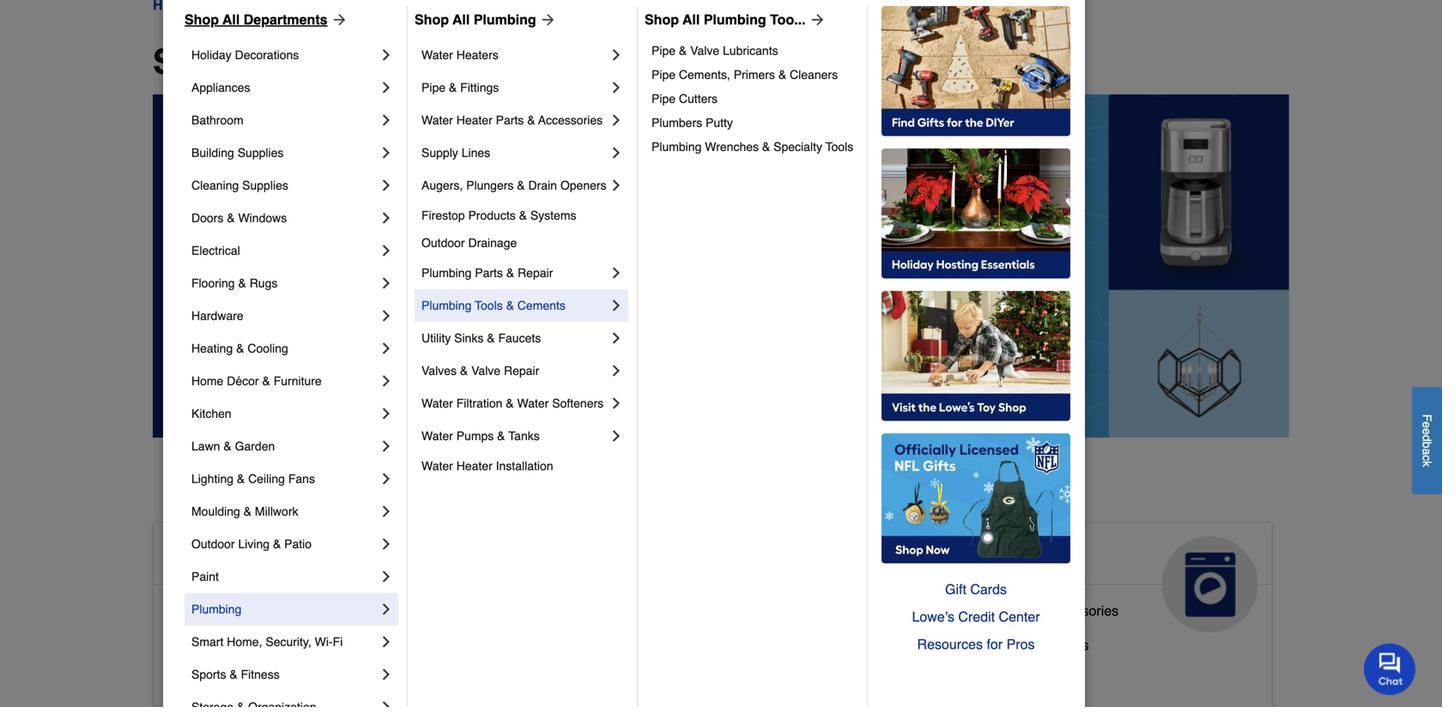 Task type: locate. For each thing, give the bounding box(es) containing it.
1 horizontal spatial outdoor
[[422, 236, 465, 250]]

accessible home image
[[397, 537, 493, 633]]

entry
[[237, 672, 269, 688]]

& left rugs
[[238, 276, 246, 290]]

& inside pipe & fittings link
[[449, 81, 457, 94]]

smart
[[191, 635, 224, 649]]

parts down pipe & fittings link
[[496, 113, 524, 127]]

home décor & furniture link
[[191, 365, 378, 398]]

1 horizontal spatial appliances link
[[919, 523, 1272, 633]]

appliances link down 'decorations'
[[191, 71, 378, 104]]

water up supply
[[422, 113, 453, 127]]

& up cements,
[[679, 44, 687, 58]]

pet inside animal & pet care
[[661, 543, 698, 571]]

& inside animal & pet care
[[637, 543, 654, 571]]

& left tanks
[[497, 429, 505, 443]]

2 vertical spatial parts
[[997, 603, 1029, 619]]

supplies inside cleaning supplies link
[[242, 179, 288, 192]]

1 accessible from the top
[[167, 543, 293, 571]]

accessories inside water heater parts & accessories link
[[538, 113, 603, 127]]

1 vertical spatial departments
[[300, 42, 510, 82]]

pet
[[661, 543, 698, 571], [550, 665, 571, 681]]

2 vertical spatial supplies
[[611, 631, 664, 646]]

0 horizontal spatial outdoor
[[191, 537, 235, 551]]

water for water heater installation
[[422, 459, 453, 473]]

appliances link
[[191, 71, 378, 104], [919, 523, 1272, 633]]

valve up cements,
[[690, 44, 720, 58]]

0 horizontal spatial tools
[[475, 299, 503, 313]]

k
[[1421, 461, 1434, 467]]

0 horizontal spatial pet
[[550, 665, 571, 681]]

chevron right image for paint
[[378, 568, 395, 586]]

accessible down the 'smart' at left
[[167, 672, 233, 688]]

supplies for cleaning supplies
[[242, 179, 288, 192]]

& inside 'pipe & valve lubricants' link
[[679, 44, 687, 58]]

repair down the faucets
[[504, 364, 539, 378]]

0 vertical spatial home
[[191, 374, 224, 388]]

paint link
[[191, 561, 378, 593]]

accessible for accessible entry & home
[[167, 672, 233, 688]]

supplies for livestock supplies
[[611, 631, 664, 646]]

chevron right image for appliances
[[378, 79, 395, 96]]

& left ceiling
[[237, 472, 245, 486]]

outdoor drainage
[[422, 236, 517, 250]]

shop up holiday
[[185, 12, 219, 27]]

1 vertical spatial supplies
[[242, 179, 288, 192]]

shop all departments
[[185, 12, 328, 27]]

chevron right image for valves & valve repair
[[608, 362, 625, 379]]

accessible bedroom link
[[167, 634, 293, 668]]

0 vertical spatial pet
[[661, 543, 698, 571]]

1 vertical spatial appliances link
[[919, 523, 1272, 633]]

0 vertical spatial repair
[[518, 266, 553, 280]]

& inside flooring & rugs link
[[238, 276, 246, 290]]

& right valves
[[460, 364, 468, 378]]

chat invite button image
[[1364, 643, 1417, 696]]

all up pipe & valve lubricants
[[683, 12, 700, 27]]

water up pipe & fittings
[[422, 48, 453, 62]]

chevron right image for flooring & rugs
[[378, 275, 395, 292]]

1 vertical spatial pet
[[550, 665, 571, 681]]

lighting
[[191, 472, 234, 486]]

beds,
[[574, 665, 610, 681]]

0 vertical spatial supplies
[[238, 146, 284, 160]]

building supplies link
[[191, 137, 378, 169]]

shop all departments
[[153, 42, 510, 82]]

parts down cards
[[997, 603, 1029, 619]]

utility sinks & faucets
[[422, 331, 541, 345]]

1 vertical spatial outdoor
[[191, 537, 235, 551]]

shop
[[153, 42, 239, 82]]

furniture down the heating & cooling link
[[274, 374, 322, 388]]

furniture right the houses,
[[681, 665, 736, 681]]

& right doors
[[227, 211, 235, 225]]

accessories
[[538, 113, 603, 127], [1045, 603, 1119, 619]]

plumbing inside 'link'
[[422, 299, 472, 313]]

d
[[1421, 435, 1434, 442]]

bathroom up smart home, security, wi-fi
[[237, 603, 296, 619]]

chevron right image for water pumps & tanks
[[608, 428, 625, 445]]

moulding & millwork
[[191, 505, 298, 519]]

2 shop from the left
[[415, 12, 449, 27]]

0 vertical spatial accessories
[[538, 113, 603, 127]]

appliances down holiday
[[191, 81, 250, 94]]

wrenches
[[705, 140, 759, 154]]

water down water pumps & tanks
[[422, 459, 453, 473]]

1 vertical spatial bathroom
[[237, 603, 296, 619]]

accessible bathroom link
[[167, 599, 296, 634]]

doors & windows
[[191, 211, 287, 225]]

& inside moulding & millwork link
[[244, 505, 252, 519]]

supplies up the houses,
[[611, 631, 664, 646]]

supply
[[422, 146, 458, 160]]

water heater parts & accessories link
[[422, 104, 608, 137]]

& inside the water filtration & water softeners 'link'
[[506, 397, 514, 410]]

1 horizontal spatial appliances
[[933, 543, 1061, 571]]

chevron right image for water heaters
[[608, 46, 625, 64]]

officially licensed n f l gifts. shop now. image
[[882, 434, 1071, 564]]

smart home, security, wi-fi link
[[191, 626, 378, 659]]

filtration
[[457, 397, 503, 410]]

shop all departments link
[[185, 9, 348, 30]]

accessories inside appliance parts & accessories link
[[1045, 603, 1119, 619]]

departments
[[244, 12, 328, 27], [300, 42, 510, 82]]

water for water filtration & water softeners
[[422, 397, 453, 410]]

plumbing up utility
[[422, 299, 472, 313]]

water left pumps
[[422, 429, 453, 443]]

& down outdoor drainage link
[[506, 266, 514, 280]]

cleaners
[[790, 68, 838, 82]]

chevron right image for water filtration & water softeners
[[608, 395, 625, 412]]

0 horizontal spatial arrow right image
[[328, 11, 348, 28]]

plumbing up the lubricants
[[704, 12, 766, 27]]

plumbing wrenches & specialty tools
[[652, 140, 854, 154]]

chillers
[[1043, 637, 1089, 653]]

repair down outdoor drainage link
[[518, 266, 553, 280]]

0 horizontal spatial valve
[[471, 364, 501, 378]]

lawn
[[191, 440, 220, 453]]

0 vertical spatial furniture
[[274, 374, 322, 388]]

& down accessible bedroom link
[[230, 668, 238, 682]]

& left drain
[[517, 179, 525, 192]]

care
[[550, 571, 603, 598]]

arrow right image inside shop all departments link
[[328, 11, 348, 28]]

0 vertical spatial heater
[[457, 113, 493, 127]]

moulding & millwork link
[[191, 495, 378, 528]]

1 horizontal spatial furniture
[[681, 665, 736, 681]]

& left pros
[[995, 637, 1004, 653]]

& down plumbers putty "link"
[[762, 140, 770, 154]]

appliances up cards
[[933, 543, 1061, 571]]

& inside "utility sinks & faucets" link
[[487, 331, 495, 345]]

& up 'wine'
[[1033, 603, 1042, 619]]

1 vertical spatial heater
[[457, 459, 493, 473]]

& right animal
[[637, 543, 654, 571]]

chevron right image for building supplies
[[378, 144, 395, 161]]

enjoy savings year-round. no matter what you're shopping for, find what you need at a great price. image
[[153, 94, 1290, 438]]

water heaters
[[422, 48, 499, 62]]

0 vertical spatial appliances
[[191, 81, 250, 94]]

accessories up supply lines link
[[538, 113, 603, 127]]

water pumps & tanks
[[422, 429, 540, 443]]

lowe's credit center link
[[882, 604, 1071, 631]]

1 arrow right image from the left
[[328, 11, 348, 28]]

& inside lighting & ceiling fans link
[[237, 472, 245, 486]]

e
[[1421, 422, 1434, 428], [1421, 428, 1434, 435]]

water up tanks
[[517, 397, 549, 410]]

water for water heater parts & accessories
[[422, 113, 453, 127]]

tools down plumbing parts & repair
[[475, 299, 503, 313]]

plumbing up the 'smart' at left
[[191, 603, 242, 616]]

all for shop all departments
[[222, 12, 240, 27]]

e up b
[[1421, 428, 1434, 435]]

e up d
[[1421, 422, 1434, 428]]

chevron right image
[[378, 46, 395, 64], [378, 79, 395, 96], [608, 79, 625, 96], [608, 112, 625, 129], [608, 144, 625, 161], [378, 177, 395, 194], [378, 209, 395, 227], [608, 264, 625, 282], [608, 297, 625, 314], [378, 307, 395, 325], [608, 362, 625, 379], [608, 428, 625, 445], [378, 438, 395, 455], [378, 536, 395, 553], [378, 568, 395, 586], [378, 634, 395, 651], [378, 666, 395, 683], [378, 699, 395, 707]]

1 horizontal spatial shop
[[415, 12, 449, 27]]

3 accessible from the top
[[167, 637, 233, 653]]

1 vertical spatial parts
[[475, 266, 503, 280]]

0 horizontal spatial appliances
[[191, 81, 250, 94]]

& right the houses,
[[668, 665, 677, 681]]

pet inside "link"
[[550, 665, 571, 681]]

& left the patio
[[273, 537, 281, 551]]

1 shop from the left
[[185, 12, 219, 27]]

2 arrow right image from the left
[[806, 11, 826, 28]]

outdoor for outdoor living & patio
[[191, 537, 235, 551]]

kitchen link
[[191, 398, 378, 430]]

0 vertical spatial parts
[[496, 113, 524, 127]]

products
[[468, 209, 516, 222]]

accessible down moulding
[[167, 543, 293, 571]]

pumps
[[457, 429, 494, 443]]

lighting & ceiling fans link
[[191, 463, 378, 495]]

holiday hosting essentials. image
[[882, 149, 1071, 279]]

appliances image
[[1162, 537, 1258, 633]]

0 vertical spatial bathroom
[[191, 113, 244, 127]]

tools right 'specialty'
[[826, 140, 854, 154]]

outdoor down the firestop
[[422, 236, 465, 250]]

gift cards
[[945, 582, 1007, 598]]

all up holiday decorations
[[222, 12, 240, 27]]

chevron right image
[[608, 46, 625, 64], [378, 112, 395, 129], [378, 144, 395, 161], [608, 177, 625, 194], [378, 242, 395, 259], [378, 275, 395, 292], [608, 330, 625, 347], [378, 340, 395, 357], [378, 373, 395, 390], [608, 395, 625, 412], [378, 405, 395, 422], [378, 471, 395, 488], [378, 503, 395, 520], [378, 601, 395, 618]]

water down valves
[[422, 397, 453, 410]]

2 accessible from the top
[[167, 603, 233, 619]]

f
[[1421, 414, 1434, 422]]

plumbing down plumbers on the top
[[652, 140, 702, 154]]

accessible up the 'smart' at left
[[167, 603, 233, 619]]

accessories up chillers
[[1045, 603, 1119, 619]]

chevron right image for bathroom
[[378, 112, 395, 129]]

accessible entry & home
[[167, 672, 322, 688]]

shop up water heaters
[[415, 12, 449, 27]]

outdoor down moulding
[[191, 537, 235, 551]]

supplies up cleaning supplies
[[238, 146, 284, 160]]

0 horizontal spatial appliances link
[[191, 71, 378, 104]]

& left cooling
[[236, 342, 244, 355]]

1 vertical spatial tools
[[475, 299, 503, 313]]

0 horizontal spatial shop
[[185, 12, 219, 27]]

1 vertical spatial repair
[[504, 364, 539, 378]]

parts down drainage
[[475, 266, 503, 280]]

2 e from the top
[[1421, 428, 1434, 435]]

& right sinks
[[487, 331, 495, 345]]

furniture inside "link"
[[681, 665, 736, 681]]

& right lawn
[[224, 440, 232, 453]]

shop up pipe & valve lubricants
[[645, 12, 679, 27]]

& left millwork
[[244, 505, 252, 519]]

chevron right image for utility sinks & faucets
[[608, 330, 625, 347]]

water heaters link
[[422, 39, 608, 71]]

chevron right image for augers, plungers & drain openers
[[608, 177, 625, 194]]

shop for shop all plumbing too...
[[645, 12, 679, 27]]

supplies for building supplies
[[238, 146, 284, 160]]

repair
[[518, 266, 553, 280], [504, 364, 539, 378]]

departments for shop all departments
[[244, 12, 328, 27]]

& inside pipe cements, primers & cleaners link
[[779, 68, 787, 82]]

0 horizontal spatial accessories
[[538, 113, 603, 127]]

arrow right image for shop all plumbing too...
[[806, 11, 826, 28]]

& right filtration
[[506, 397, 514, 410]]

1 e from the top
[[1421, 422, 1434, 428]]

heater down pumps
[[457, 459, 493, 473]]

0 vertical spatial valve
[[690, 44, 720, 58]]

plumbing for plumbing parts & repair
[[422, 266, 472, 280]]

1 vertical spatial accessories
[[1045, 603, 1119, 619]]

animal & pet care
[[550, 543, 698, 598]]

2 vertical spatial home
[[286, 672, 322, 688]]

& inside plumbing tools & cements 'link'
[[506, 299, 514, 313]]

arrow right image up shop all departments
[[328, 11, 348, 28]]

1 horizontal spatial tools
[[826, 140, 854, 154]]

1 vertical spatial valve
[[471, 364, 501, 378]]

1 horizontal spatial accessories
[[1045, 603, 1119, 619]]

electrical link
[[191, 234, 378, 267]]

arrow right image up the cleaners
[[806, 11, 826, 28]]

paint
[[191, 570, 219, 584]]

utility
[[422, 331, 451, 345]]

fittings
[[460, 81, 499, 94]]

building
[[191, 146, 234, 160]]

& inside firestop products & systems link
[[519, 209, 527, 222]]

1 vertical spatial furniture
[[681, 665, 736, 681]]

sports & fitness
[[191, 668, 280, 682]]

1 heater from the top
[[457, 113, 493, 127]]

plumbers
[[652, 116, 702, 130]]

arrow right image
[[328, 11, 348, 28], [806, 11, 826, 28]]

hardware link
[[191, 300, 378, 332]]

accessible home link
[[154, 523, 507, 633]]

& inside the augers, plungers & drain openers link
[[517, 179, 525, 192]]

garden
[[235, 440, 275, 453]]

for
[[987, 637, 1003, 653]]

& right décor on the left bottom of the page
[[262, 374, 270, 388]]

valves
[[422, 364, 457, 378]]

supplies up windows
[[242, 179, 288, 192]]

2 heater from the top
[[457, 459, 493, 473]]

firestop products & systems
[[422, 209, 577, 222]]

& right primers
[[779, 68, 787, 82]]

& inside the outdoor living & patio link
[[273, 537, 281, 551]]

plumbing down outdoor drainage
[[422, 266, 472, 280]]

supplies inside building supplies 'link'
[[238, 146, 284, 160]]

flooring & rugs
[[191, 276, 278, 290]]

4 accessible from the top
[[167, 672, 233, 688]]

& left "cements"
[[506, 299, 514, 313]]

ceiling
[[248, 472, 285, 486]]

patio
[[284, 537, 312, 551]]

cooling
[[248, 342, 288, 355]]

shop
[[185, 12, 219, 27], [415, 12, 449, 27], [645, 12, 679, 27]]

3 shop from the left
[[645, 12, 679, 27]]

supplies inside livestock supplies link
[[611, 631, 664, 646]]

accessible up sports
[[167, 637, 233, 653]]

fans
[[288, 472, 315, 486]]

1 horizontal spatial arrow right image
[[806, 11, 826, 28]]

chevron right image for kitchen
[[378, 405, 395, 422]]

chevron right image for moulding & millwork
[[378, 503, 395, 520]]

bathroom up building
[[191, 113, 244, 127]]

1 horizontal spatial valve
[[690, 44, 720, 58]]

& inside accessible entry & home link
[[273, 672, 282, 688]]

departments for shop all departments
[[300, 42, 510, 82]]

& left 'fittings'
[[449, 81, 457, 94]]

arrow right image inside the "shop all plumbing too..." link
[[806, 11, 826, 28]]

parts for plumbing
[[475, 266, 503, 280]]

water heater installation link
[[422, 452, 625, 480]]

all up water heaters
[[453, 12, 470, 27]]

all down shop all departments link
[[248, 42, 291, 82]]

appliance parts & accessories link
[[933, 599, 1119, 634]]

1 horizontal spatial pet
[[661, 543, 698, 571]]

repair for valves & valve repair
[[504, 364, 539, 378]]

2 horizontal spatial shop
[[645, 12, 679, 27]]

0 vertical spatial departments
[[244, 12, 328, 27]]

appliances link up chillers
[[919, 523, 1272, 633]]

outdoor living & patio link
[[191, 528, 378, 561]]

heater for installation
[[457, 459, 493, 473]]

& down pipe & fittings link
[[527, 113, 535, 127]]

chevron right image for sports & fitness
[[378, 666, 395, 683]]

heating & cooling link
[[191, 332, 378, 365]]

accessible for accessible home
[[167, 543, 293, 571]]

& up outdoor drainage link
[[519, 209, 527, 222]]

0 vertical spatial outdoor
[[422, 236, 465, 250]]

heater up lines
[[457, 113, 493, 127]]

& right entry
[[273, 672, 282, 688]]

cards
[[970, 582, 1007, 598]]

shop for shop all departments
[[185, 12, 219, 27]]

valve down utility sinks & faucets
[[471, 364, 501, 378]]

home
[[191, 374, 224, 388], [300, 543, 367, 571], [286, 672, 322, 688]]

plumbing
[[474, 12, 536, 27], [704, 12, 766, 27], [652, 140, 702, 154], [422, 266, 472, 280], [422, 299, 472, 313], [191, 603, 242, 616]]



Task type: describe. For each thing, give the bounding box(es) containing it.
flooring & rugs link
[[191, 267, 378, 300]]

accessible bedroom
[[167, 637, 293, 653]]

pros
[[1007, 637, 1035, 653]]

beverage & wine chillers link
[[933, 634, 1089, 668]]

chevron right image for plumbing
[[378, 601, 395, 618]]

& inside the heating & cooling link
[[236, 342, 244, 355]]

chevron right image for plumbing tools & cements
[[608, 297, 625, 314]]

& inside doors & windows link
[[227, 211, 235, 225]]

pipe for pipe & valve lubricants
[[652, 44, 676, 58]]

& inside appliance parts & accessories link
[[1033, 603, 1042, 619]]

bathroom link
[[191, 104, 378, 137]]

holiday decorations link
[[191, 39, 378, 71]]

resources for pros link
[[882, 631, 1071, 659]]

lines
[[462, 146, 490, 160]]

valve for lubricants
[[690, 44, 720, 58]]

0 horizontal spatial furniture
[[274, 374, 322, 388]]

& inside valves & valve repair link
[[460, 364, 468, 378]]

building supplies
[[191, 146, 284, 160]]

& inside the sports & fitness link
[[230, 668, 238, 682]]

& inside lawn & garden link
[[224, 440, 232, 453]]

supply lines
[[422, 146, 490, 160]]

chevron right image for outdoor living & patio
[[378, 536, 395, 553]]

accessible for accessible bathroom
[[167, 603, 233, 619]]

chevron right image for plumbing parts & repair
[[608, 264, 625, 282]]

pipe cutters link
[[652, 87, 855, 111]]

plungers
[[466, 179, 514, 192]]

softeners
[[552, 397, 604, 410]]

animal & pet care link
[[536, 523, 890, 633]]

b
[[1421, 442, 1434, 448]]

0 vertical spatial appliances link
[[191, 71, 378, 104]]

chevron right image for electrical
[[378, 242, 395, 259]]

water for water heaters
[[422, 48, 453, 62]]

& inside water pumps & tanks link
[[497, 429, 505, 443]]

chevron right image for lawn & garden
[[378, 438, 395, 455]]

shop all plumbing too... link
[[645, 9, 826, 30]]

& inside water heater parts & accessories link
[[527, 113, 535, 127]]

chevron right image for doors & windows
[[378, 209, 395, 227]]

accessible for accessible bedroom
[[167, 637, 233, 653]]

chevron right image for home décor & furniture
[[378, 373, 395, 390]]

chevron right image for water heater parts & accessories
[[608, 112, 625, 129]]

appliance
[[933, 603, 993, 619]]

bedroom
[[237, 637, 293, 653]]

pipe cutters
[[652, 92, 718, 106]]

visit the lowe's toy shop. image
[[882, 291, 1071, 422]]

flooring
[[191, 276, 235, 290]]

tools inside 'link'
[[475, 299, 503, 313]]

resources for pros
[[917, 637, 1035, 653]]

heater for parts
[[457, 113, 493, 127]]

augers,
[[422, 179, 463, 192]]

& inside home décor & furniture link
[[262, 374, 270, 388]]

firestop
[[422, 209, 465, 222]]

1 vertical spatial appliances
[[933, 543, 1061, 571]]

chevron right image for pipe & fittings
[[608, 79, 625, 96]]

c
[[1421, 455, 1434, 461]]

& inside the plumbing parts & repair link
[[506, 266, 514, 280]]

primers
[[734, 68, 775, 82]]

outdoor living & patio
[[191, 537, 312, 551]]

shop all plumbing
[[415, 12, 536, 27]]

1 vertical spatial home
[[300, 543, 367, 571]]

plumbers putty link
[[652, 111, 855, 135]]

pipe for pipe cutters
[[652, 92, 676, 106]]

putty
[[706, 116, 733, 130]]

kitchen
[[191, 407, 232, 421]]

supply lines link
[[422, 137, 608, 169]]

cleaning
[[191, 179, 239, 192]]

resources
[[917, 637, 983, 653]]

parts for appliance
[[997, 603, 1029, 619]]

0 vertical spatial tools
[[826, 140, 854, 154]]

pipe for pipe cements, primers & cleaners
[[652, 68, 676, 82]]

plumbing tools & cements link
[[422, 289, 608, 322]]

sports
[[191, 668, 226, 682]]

plumbing for plumbing wrenches & specialty tools
[[652, 140, 702, 154]]

arrow right image
[[536, 11, 557, 28]]

accessible entry & home link
[[167, 668, 322, 702]]

heaters
[[457, 48, 499, 62]]

water filtration & water softeners
[[422, 397, 604, 410]]

shop all plumbing link
[[415, 9, 557, 30]]

livestock
[[550, 631, 607, 646]]

gift cards link
[[882, 576, 1071, 604]]

animal & pet care image
[[780, 537, 876, 633]]

chevron right image for lighting & ceiling fans
[[378, 471, 395, 488]]

arrow right image for shop all departments
[[328, 11, 348, 28]]

systems
[[530, 209, 577, 222]]

chevron right image for hardware
[[378, 307, 395, 325]]

smart home, security, wi-fi
[[191, 635, 343, 649]]

augers, plungers & drain openers
[[422, 179, 607, 192]]

shop for shop all plumbing
[[415, 12, 449, 27]]

cements
[[518, 299, 566, 313]]

security,
[[266, 635, 311, 649]]

shop all plumbing too...
[[645, 12, 806, 27]]

all for shop all plumbing too...
[[683, 12, 700, 27]]

outdoor for outdoor drainage
[[422, 236, 465, 250]]

plumbing for plumbing
[[191, 603, 242, 616]]

repair for plumbing parts & repair
[[518, 266, 553, 280]]

chevron right image for heating & cooling
[[378, 340, 395, 357]]

lawn & garden link
[[191, 430, 378, 463]]

all for shop all plumbing
[[453, 12, 470, 27]]

heating
[[191, 342, 233, 355]]

lowe's credit center
[[912, 609, 1040, 625]]

doors
[[191, 211, 224, 225]]

lawn & garden
[[191, 440, 275, 453]]

cements,
[[679, 68, 731, 82]]

cutters
[[679, 92, 718, 106]]

plumbing link
[[191, 593, 378, 626]]

fi
[[333, 635, 343, 649]]

water pumps & tanks link
[[422, 420, 608, 452]]

& inside plumbing wrenches & specialty tools link
[[762, 140, 770, 154]]

chevron right image for cleaning supplies
[[378, 177, 395, 194]]

water heater parts & accessories
[[422, 113, 603, 127]]

valve for repair
[[471, 364, 501, 378]]

chevron right image for smart home, security, wi-fi
[[378, 634, 395, 651]]

plumbing for plumbing tools & cements
[[422, 299, 472, 313]]

find gifts for the diyer. image
[[882, 6, 1071, 137]]

water for water pumps & tanks
[[422, 429, 453, 443]]

a
[[1421, 448, 1434, 455]]

plumbing up 'water heaters' link
[[474, 12, 536, 27]]

f e e d b a c k
[[1421, 414, 1434, 467]]

livestock supplies
[[550, 631, 664, 646]]

pipe for pipe & fittings
[[422, 81, 446, 94]]

hardware
[[191, 309, 244, 323]]

plumbing tools & cements
[[422, 299, 566, 313]]

chevron right image for supply lines
[[608, 144, 625, 161]]

& inside "pet beds, houses, & furniture" "link"
[[668, 665, 677, 681]]

pet beds, houses, & furniture link
[[550, 661, 736, 695]]

houses,
[[613, 665, 664, 681]]

utility sinks & faucets link
[[422, 322, 608, 355]]

valves & valve repair link
[[422, 355, 608, 387]]

holiday decorations
[[191, 48, 299, 62]]

installation
[[496, 459, 553, 473]]

firestop products & systems link
[[422, 202, 625, 229]]

heating & cooling
[[191, 342, 288, 355]]

chevron right image for holiday decorations
[[378, 46, 395, 64]]

& inside beverage & wine chillers link
[[995, 637, 1004, 653]]

gift
[[945, 582, 967, 598]]

cleaning supplies link
[[191, 169, 378, 202]]



Task type: vqa. For each thing, say whether or not it's contained in the screenshot.
on
no



